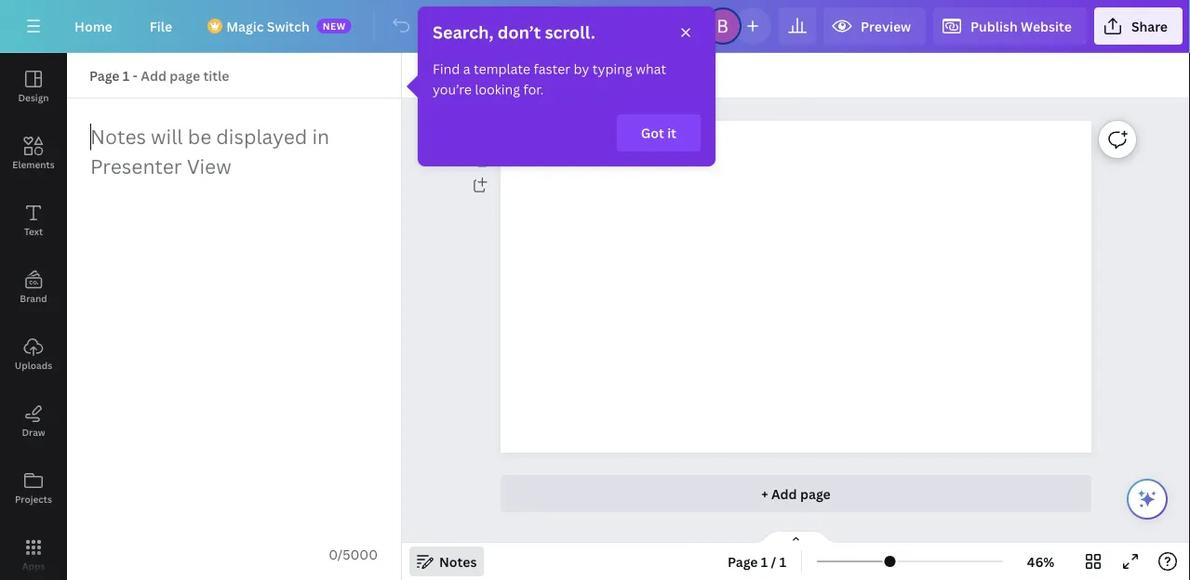 Task type: vqa. For each thing, say whether or not it's contained in the screenshot.
TEXT
yes



Task type: describe. For each thing, give the bounding box(es) containing it.
publish website button
[[934, 7, 1087, 45]]

got
[[641, 124, 665, 142]]

file
[[150, 17, 172, 35]]

apps
[[22, 560, 45, 573]]

page
[[801, 486, 831, 503]]

design button
[[0, 53, 67, 120]]

1 for /
[[761, 553, 768, 571]]

file button
[[135, 7, 187, 45]]

show pages image
[[752, 531, 841, 546]]

scroll.
[[545, 21, 596, 44]]

Notes will be displayed in Presenter View text field
[[68, 100, 400, 537]]

home link
[[60, 7, 127, 45]]

0 horizontal spatial /
[[338, 546, 343, 564]]

0
[[329, 546, 338, 564]]

new
[[323, 20, 346, 32]]

for.
[[524, 81, 544, 98]]

don't
[[498, 21, 541, 44]]

by
[[574, 60, 590, 78]]

add
[[772, 486, 798, 503]]

notes
[[439, 553, 477, 571]]

canva assistant image
[[1137, 489, 1159, 511]]

5000
[[343, 546, 378, 564]]

page for page 1 -
[[89, 67, 120, 84]]

find a template faster by typing what you're looking for.
[[433, 60, 667, 98]]

page 1 / 1
[[728, 553, 787, 571]]

switch
[[267, 17, 310, 35]]

projects
[[15, 493, 52, 506]]

template
[[474, 60, 531, 78]]

text
[[24, 225, 43, 238]]

-
[[133, 67, 138, 84]]

a
[[463, 60, 471, 78]]

share
[[1132, 17, 1168, 35]]

main menu bar
[[0, 0, 1191, 53]]

46% button
[[1011, 547, 1072, 577]]

46%
[[1028, 553, 1055, 571]]

share button
[[1095, 7, 1183, 45]]

0 / 5000
[[329, 546, 378, 564]]

faster
[[534, 60, 571, 78]]

uploads
[[15, 359, 52, 372]]

got it
[[641, 124, 677, 142]]

preview button
[[824, 7, 926, 45]]

publish website
[[971, 17, 1072, 35]]

it
[[668, 124, 677, 142]]

brand
[[20, 292, 47, 305]]

home
[[74, 17, 112, 35]]

brand button
[[0, 254, 67, 321]]

elements button
[[0, 120, 67, 187]]



Task type: locate. For each thing, give the bounding box(es) containing it.
uploads button
[[0, 321, 67, 388]]

what
[[636, 60, 667, 78]]

1 vertical spatial page
[[728, 553, 758, 571]]

+ add page button
[[501, 476, 1092, 513]]

0 horizontal spatial 1
[[123, 67, 130, 84]]

1
[[123, 67, 130, 84], [761, 553, 768, 571], [780, 553, 787, 571]]

0 horizontal spatial page
[[89, 67, 120, 84]]

design
[[18, 91, 49, 104]]

page left -
[[89, 67, 120, 84]]

+
[[762, 486, 769, 503]]

1 horizontal spatial 1
[[761, 553, 768, 571]]

magic switch
[[226, 17, 310, 35]]

draw button
[[0, 388, 67, 455]]

website
[[1021, 17, 1072, 35]]

notes button
[[410, 547, 485, 577]]

Design title text field
[[525, 7, 622, 45]]

2 horizontal spatial 1
[[780, 553, 787, 571]]

page
[[89, 67, 120, 84], [728, 553, 758, 571]]

0 vertical spatial page
[[89, 67, 120, 84]]

page for page 1 / 1
[[728, 553, 758, 571]]

typing
[[593, 60, 633, 78]]

1 horizontal spatial /
[[771, 553, 777, 571]]

search,
[[433, 21, 494, 44]]

projects button
[[0, 455, 67, 522]]

magic
[[226, 17, 264, 35]]

elements
[[12, 158, 55, 171]]

text button
[[0, 187, 67, 254]]

Page title text field
[[141, 64, 231, 87]]

apps button
[[0, 522, 67, 581]]

search, don't scroll.
[[433, 21, 596, 44]]

+ add page
[[762, 486, 831, 503]]

publish
[[971, 17, 1018, 35]]

page 1 -
[[89, 67, 141, 84]]

side panel tab list
[[0, 53, 67, 581]]

got it button
[[617, 115, 701, 152]]

preview
[[861, 17, 912, 35]]

you're
[[433, 81, 472, 98]]

draw
[[22, 426, 45, 439]]

1 horizontal spatial page
[[728, 553, 758, 571]]

page down show pages image on the bottom of the page
[[728, 553, 758, 571]]

looking
[[475, 81, 520, 98]]

0 out of 5,000 characters used element
[[329, 546, 378, 564]]

/
[[338, 546, 343, 564], [771, 553, 777, 571]]

find
[[433, 60, 460, 78]]

1 for -
[[123, 67, 130, 84]]



